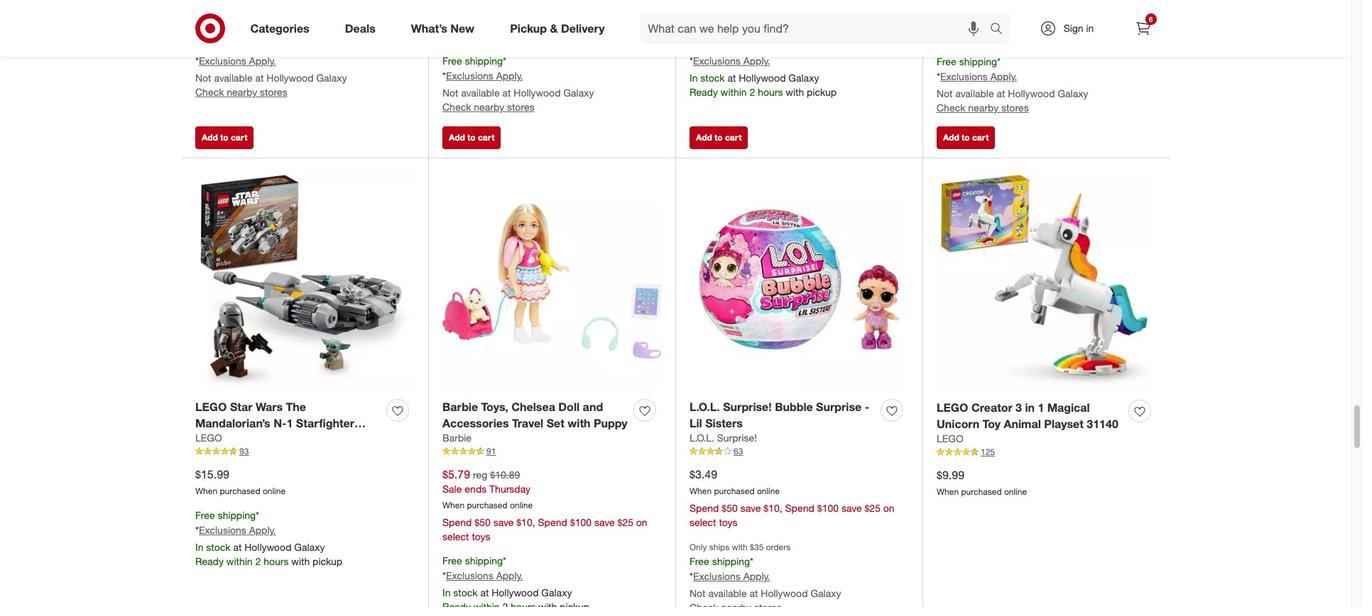Task type: describe. For each thing, give the bounding box(es) containing it.
in stock at  hollywood galaxy
[[442, 587, 572, 599]]

available inside only ships with $35 orders free shipping * * exclusions apply. not available at hollywood galaxy check nearby stores
[[956, 88, 994, 100]]

1 vertical spatial stock
[[206, 541, 231, 553]]

only ships with $35 orders
[[690, 542, 791, 553]]

deals link
[[333, 13, 393, 44]]

$10.89
[[490, 468, 520, 481]]

2 horizontal spatial check nearby stores button
[[937, 101, 1029, 115]]

125
[[981, 447, 995, 458]]

lego for lego creator 3 in 1 magical unicorn toy animal playset 31140's the lego link
[[937, 433, 963, 445]]

1 horizontal spatial hours
[[758, 86, 783, 98]]

creator
[[972, 400, 1013, 415]]

check inside free shipping * * exclusions apply. not available at hollywood galaxy check nearby stores
[[442, 101, 471, 113]]

check inside free shipping * exclusions apply. not available at hollywood galaxy check nearby stores
[[195, 86, 224, 98]]

apply. up 'in stock at  hollywood galaxy' at the bottom left of the page
[[496, 570, 523, 582]]

what's new
[[411, 21, 475, 35]]

apply. inside free shipping * exclusions apply. not available at hollywood galaxy check nearby stores
[[249, 55, 276, 67]]

barbie toys, chelsea doll and accessories travel set with puppy link
[[442, 399, 628, 431]]

1 cart from the left
[[231, 132, 247, 143]]

hollywood inside only ships with $35 orders free shipping * * exclusions apply. not available at hollywood galaxy check nearby stores
[[1008, 88, 1055, 100]]

$25 inside $3.49 when purchased online spend $50 save $10, spend $100 save $25 on select toys
[[865, 502, 881, 514]]

pickup & delivery
[[510, 21, 605, 35]]

sign
[[1064, 22, 1084, 34]]

2 cart from the left
[[478, 132, 495, 143]]

free inside only ships with $35 orders free shipping * * exclusions apply. not available at hollywood galaxy check nearby stores
[[937, 56, 956, 68]]

available down only ships with $35 orders
[[708, 588, 747, 600]]

sale
[[442, 483, 462, 495]]

3 add to cart from the left
[[696, 132, 742, 143]]

search
[[983, 22, 1017, 37]]

available inside free shipping * exclusions apply. not available at hollywood galaxy check nearby stores
[[214, 72, 253, 84]]

travel
[[512, 416, 543, 430]]

1 add to cart button from the left
[[195, 126, 254, 149]]

63 link
[[690, 446, 908, 458]]

free inside free shipping * * exclusions apply. not available at hollywood galaxy check nearby stores
[[442, 55, 462, 67]]

1 vertical spatial pickup
[[313, 555, 342, 568]]

apply. up not available at hollywood galaxy
[[743, 570, 770, 583]]

when purchased online for second add to cart "button" from the left
[[442, 17, 533, 27]]

1 horizontal spatial within
[[721, 86, 747, 98]]

thursday
[[489, 483, 531, 495]]

2 add from the left
[[449, 132, 465, 143]]

the
[[286, 400, 306, 414]]

free shipping * * exclusions apply. for available
[[690, 556, 770, 583]]

when inside $5.79 reg $10.89 sale ends thursday when purchased online spend $50 save $10, spend $100 save $25 on select toys
[[442, 500, 465, 511]]

l.o.l. surprise!
[[690, 432, 757, 444]]

deals
[[345, 21, 376, 35]]

bubble
[[775, 400, 813, 414]]

spend down $3.49
[[690, 502, 719, 514]]

puppy
[[594, 416, 628, 430]]

pickup
[[510, 21, 547, 35]]

when inside $9.99 when purchased online
[[937, 487, 959, 497]]

nearby inside free shipping * * exclusions apply. not available at hollywood galaxy check nearby stores
[[474, 101, 504, 113]]

lego link for lego creator 3 in 1 magical unicorn toy animal playset 31140
[[937, 432, 963, 446]]

galaxy inside free shipping * * exclusions apply. not available at hollywood galaxy check nearby stores
[[564, 87, 594, 99]]

free shipping * exclusions apply. not available at hollywood galaxy check nearby stores
[[195, 40, 347, 98]]

online inside $5.79 reg $10.89 sale ends thursday when purchased online spend $50 save $10, spend $100 save $25 on select toys
[[510, 500, 533, 511]]

n-
[[274, 416, 287, 430]]

surprise! for l.o.l. surprise! bubble surprise - lil sisters
[[723, 400, 772, 414]]

3 cart from the left
[[725, 132, 742, 143]]

nearby inside only ships with $35 orders free shipping * * exclusions apply. not available at hollywood galaxy check nearby stores
[[968, 102, 999, 114]]

magical
[[1047, 400, 1090, 415]]

sisters
[[705, 416, 743, 430]]

$10, inside $3.49 when purchased online spend $50 save $10, spend $100 save $25 on select toys
[[764, 502, 782, 514]]

online inside $9.99 when purchased online
[[1004, 487, 1027, 497]]

sign in
[[1064, 22, 1094, 34]]

online inside $3.49 when purchased online spend $50 save $10, spend $100 save $25 on select toys
[[757, 486, 780, 497]]

ships for only ships with $35 orders
[[709, 542, 730, 553]]

lego for lego creator 3 in 1 magical unicorn toy animal playset 31140
[[937, 400, 968, 415]]

shipping inside free shipping * * exclusions apply. not available at hollywood galaxy check nearby stores
[[465, 55, 503, 67]]

$50 inside $3.49 when purchased online spend $50 save $10, spend $100 save $25 on select toys
[[722, 502, 738, 514]]

apply. down $15.99 when purchased online
[[249, 524, 276, 536]]

not inside only ships with $35 orders free shipping * * exclusions apply. not available at hollywood galaxy check nearby stores
[[937, 88, 953, 100]]

lego star wars the mandalorian's n-1 starfighter microfighter 75363 link
[[195, 399, 381, 446]]

l.o.l. surprise! bubble surprise - lil sisters
[[690, 400, 869, 430]]

2 add to cart button from the left
[[442, 126, 501, 149]]

4 add to cart button from the left
[[937, 126, 995, 149]]

when purchased online for first add to cart "button" from right
[[937, 17, 1027, 28]]

pickup & delivery link
[[498, 13, 623, 44]]

l.o.l. for l.o.l. surprise!
[[690, 432, 714, 444]]

playset
[[1044, 417, 1084, 431]]

search button
[[983, 13, 1017, 47]]

91 link
[[442, 446, 661, 458]]

barbie toys, chelsea doll and accessories travel set with puppy
[[442, 400, 628, 430]]

purchased inside $5.79 reg $10.89 sale ends thursday when purchased online spend $50 save $10, spend $100 save $25 on select toys
[[467, 500, 508, 511]]

sign in link
[[1027, 13, 1116, 44]]

in inside lego creator 3 in 1 magical unicorn toy animal playset 31140
[[1025, 400, 1035, 415]]

2 to from the left
[[467, 132, 476, 143]]

3
[[1016, 400, 1022, 415]]

exclusions inside free shipping * exclusions apply. not available at hollywood galaxy check nearby stores
[[199, 55, 246, 67]]

lil
[[690, 416, 702, 430]]

galaxy inside only ships with $35 orders free shipping * * exclusions apply. not available at hollywood galaxy check nearby stores
[[1058, 88, 1088, 100]]

lego creator 3 in 1 magical unicorn toy animal playset 31140 link
[[937, 400, 1123, 432]]

$100 inside $3.49 when purchased online spend $50 save $10, spend $100 save $25 on select toys
[[817, 502, 839, 514]]

orders for only ships with $35 orders
[[766, 542, 791, 553]]

l.o.l. surprise! bubble surprise - lil sisters link
[[690, 399, 875, 431]]

$9.99
[[937, 468, 965, 482]]

nearby inside free shipping * exclusions apply. not available at hollywood galaxy check nearby stores
[[227, 86, 257, 98]]

63
[[734, 446, 743, 457]]

what's
[[411, 21, 447, 35]]

categories link
[[238, 13, 327, 44]]

$50 inside $5.79 reg $10.89 sale ends thursday when purchased online spend $50 save $10, spend $100 save $25 on select toys
[[475, 517, 491, 529]]

spend down 91 link
[[538, 517, 567, 529]]

lego link for lego star wars the mandalorian's n-1 starfighter microfighter 75363
[[195, 431, 222, 446]]

star
[[230, 400, 253, 414]]

toys inside $5.79 reg $10.89 sale ends thursday when purchased online spend $50 save $10, spend $100 save $25 on select toys
[[472, 531, 490, 543]]

2 horizontal spatial stock
[[700, 72, 725, 84]]

$10, inside $5.79 reg $10.89 sale ends thursday when purchased online spend $50 save $10, spend $100 save $25 on select toys
[[516, 517, 535, 529]]

1 add to cart from the left
[[202, 132, 247, 143]]

$15.99 when purchased online
[[195, 467, 286, 497]]

1 inside lego star wars the mandalorian's n-1 starfighter microfighter 75363
[[287, 416, 293, 430]]

$3.49
[[690, 467, 717, 481]]

wars
[[256, 400, 283, 414]]

available inside free shipping * * exclusions apply. not available at hollywood galaxy check nearby stores
[[461, 87, 500, 99]]

check inside only ships with $35 orders free shipping * * exclusions apply. not available at hollywood galaxy check nearby stores
[[937, 102, 966, 114]]

not available at hollywood galaxy
[[690, 588, 841, 600]]

1 to from the left
[[220, 132, 228, 143]]

surprise! for l.o.l. surprise!
[[717, 432, 757, 444]]

125 link
[[937, 446, 1156, 459]]

with inside only ships with $35 orders free shipping * * exclusions apply. not available at hollywood galaxy check nearby stores
[[979, 42, 995, 53]]

6
[[1149, 15, 1153, 23]]

l.o.l. surprise! link
[[690, 431, 757, 446]]

$9.99 when purchased online
[[937, 468, 1027, 497]]

1 vertical spatial within
[[226, 555, 253, 568]]

apply. inside only ships with $35 orders free shipping * * exclusions apply. not available at hollywood galaxy check nearby stores
[[991, 71, 1017, 83]]

1 vertical spatial free shipping * * exclusions apply. in stock at  hollywood galaxy ready within 2 hours with pickup
[[195, 509, 342, 568]]

shipping inside only ships with $35 orders free shipping * * exclusions apply. not available at hollywood galaxy check nearby stores
[[959, 56, 997, 68]]

online inside $15.99 when purchased online
[[263, 486, 286, 497]]

stores inside free shipping * * exclusions apply. not available at hollywood galaxy check nearby stores
[[507, 101, 535, 113]]

animal
[[1004, 417, 1041, 431]]

l.o.l. for l.o.l. surprise! bubble surprise - lil sisters
[[690, 400, 720, 414]]

2 add to cart from the left
[[449, 132, 495, 143]]

mandalorian's
[[195, 416, 270, 430]]



Task type: vqa. For each thing, say whether or not it's contained in the screenshot.
SOFTLY.
no



Task type: locate. For each thing, give the bounding box(es) containing it.
1 vertical spatial in
[[195, 541, 203, 553]]

available down the search button
[[956, 88, 994, 100]]

$100 inside $5.79 reg $10.89 sale ends thursday when purchased online spend $50 save $10, spend $100 save $25 on select toys
[[570, 517, 592, 529]]

available down the new
[[461, 87, 500, 99]]

stores
[[260, 86, 287, 98], [507, 101, 535, 113], [1001, 102, 1029, 114]]

0 vertical spatial toys
[[719, 517, 738, 529]]

1 horizontal spatial $100
[[817, 502, 839, 514]]

1 horizontal spatial select
[[690, 517, 716, 529]]

select up only ships with $35 orders
[[690, 517, 716, 529]]

free shipping * * exclusions apply. up 'in stock at  hollywood galaxy' at the bottom left of the page
[[442, 555, 523, 582]]

to
[[220, 132, 228, 143], [467, 132, 476, 143], [715, 132, 723, 143], [962, 132, 970, 143]]

1 horizontal spatial free shipping * * exclusions apply. in stock at  hollywood galaxy ready within 2 hours with pickup
[[690, 40, 837, 98]]

1 inside lego creator 3 in 1 magical unicorn toy animal playset 31140
[[1038, 400, 1044, 415]]

select inside $3.49 when purchased online spend $50 save $10, spend $100 save $25 on select toys
[[690, 517, 716, 529]]

apply. down what can we help you find? suggestions appear below search field on the top
[[743, 55, 770, 67]]

toy
[[983, 417, 1001, 431]]

0 vertical spatial select
[[690, 517, 716, 529]]

toys,
[[481, 400, 508, 414]]

1 horizontal spatial stock
[[453, 587, 478, 599]]

not inside free shipping * exclusions apply. not available at hollywood galaxy check nearby stores
[[195, 72, 211, 84]]

when inside $15.99 when purchased online
[[195, 486, 217, 497]]

at inside free shipping * exclusions apply. not available at hollywood galaxy check nearby stores
[[255, 72, 264, 84]]

1 horizontal spatial check nearby stores button
[[442, 100, 535, 115]]

2 vertical spatial in
[[442, 587, 451, 599]]

check
[[195, 86, 224, 98], [442, 101, 471, 113], [937, 102, 966, 114]]

0 horizontal spatial stores
[[260, 86, 287, 98]]

1 right the 3
[[1038, 400, 1044, 415]]

0 horizontal spatial within
[[226, 555, 253, 568]]

orders down search
[[1013, 42, 1038, 53]]

doll
[[558, 400, 580, 414]]

orders for only ships with $35 orders free shipping * * exclusions apply. not available at hollywood galaxy check nearby stores
[[1013, 42, 1038, 53]]

exclusions inside free shipping * * exclusions apply. not available at hollywood galaxy check nearby stores
[[446, 70, 493, 82]]

free inside free shipping * exclusions apply. not available at hollywood galaxy check nearby stores
[[195, 40, 215, 52]]

free shipping * * exclusions apply. in stock at  hollywood galaxy ready within 2 hours with pickup
[[690, 40, 837, 98], [195, 509, 342, 568]]

barbie up accessories
[[442, 400, 478, 414]]

lego star wars the mandalorian's n-1 starfighter microfighter 75363
[[195, 400, 354, 446]]

2 horizontal spatial check
[[937, 102, 966, 114]]

with
[[979, 42, 995, 53], [786, 86, 804, 98], [568, 416, 591, 430], [732, 542, 748, 553], [291, 555, 310, 568]]

add
[[202, 132, 218, 143], [449, 132, 465, 143], [696, 132, 712, 143], [943, 132, 959, 143]]

surprise! up the sisters
[[723, 400, 772, 414]]

$35
[[997, 42, 1011, 53], [750, 542, 764, 553]]

at inside only ships with $35 orders free shipping * * exclusions apply. not available at hollywood galaxy check nearby stores
[[997, 88, 1005, 100]]

surprise!
[[723, 400, 772, 414], [717, 432, 757, 444]]

lego inside lego star wars the mandalorian's n-1 starfighter microfighter 75363
[[195, 400, 227, 414]]

select inside $5.79 reg $10.89 sale ends thursday when purchased online spend $50 save $10, spend $100 save $25 on select toys
[[442, 531, 469, 543]]

0 horizontal spatial nearby
[[227, 86, 257, 98]]

0 horizontal spatial on
[[636, 517, 647, 529]]

microfighter
[[195, 432, 262, 446]]

0 horizontal spatial 2
[[255, 555, 261, 568]]

hours
[[758, 86, 783, 98], [264, 555, 289, 568]]

reg
[[473, 468, 487, 481]]

0 vertical spatial in
[[1086, 22, 1094, 34]]

online
[[263, 17, 286, 27], [510, 17, 533, 27], [757, 17, 780, 27], [1004, 17, 1027, 28], [263, 486, 286, 497], [757, 486, 780, 497], [1004, 487, 1027, 497], [510, 500, 533, 511]]

$15.99
[[195, 467, 229, 481]]

1 vertical spatial l.o.l.
[[690, 432, 714, 444]]

1
[[1038, 400, 1044, 415], [287, 416, 293, 430]]

toys down ends
[[472, 531, 490, 543]]

1 horizontal spatial 2
[[750, 86, 755, 98]]

ships
[[957, 42, 977, 53], [709, 542, 730, 553]]

4 to from the left
[[962, 132, 970, 143]]

$100
[[817, 502, 839, 514], [570, 517, 592, 529]]

and
[[583, 400, 603, 414]]

$25 inside $5.79 reg $10.89 sale ends thursday when purchased online spend $50 save $10, spend $100 save $25 on select toys
[[618, 517, 633, 529]]

0 vertical spatial stock
[[700, 72, 725, 84]]

$35 inside only ships with $35 orders free shipping * * exclusions apply. not available at hollywood galaxy check nearby stores
[[997, 42, 1011, 53]]

exclusions inside only ships with $35 orders free shipping * * exclusions apply. not available at hollywood galaxy check nearby stores
[[940, 71, 988, 83]]

set
[[547, 416, 565, 430]]

select down sale
[[442, 531, 469, 543]]

apply. down the search button
[[991, 71, 1017, 83]]

0 horizontal spatial $10,
[[516, 517, 535, 529]]

3 add to cart button from the left
[[690, 126, 748, 149]]

$50 down ends
[[475, 517, 491, 529]]

ships for only ships with $35 orders free shipping * * exclusions apply. not available at hollywood galaxy check nearby stores
[[957, 42, 977, 53]]

categories
[[250, 21, 309, 35]]

0 horizontal spatial pickup
[[313, 555, 342, 568]]

orders inside only ships with $35 orders free shipping * * exclusions apply. not available at hollywood galaxy check nearby stores
[[1013, 42, 1038, 53]]

lego inside lego creator 3 in 1 magical unicorn toy animal playset 31140
[[937, 400, 968, 415]]

hollywood
[[267, 72, 314, 84], [739, 72, 786, 84], [514, 87, 561, 99], [1008, 88, 1055, 100], [244, 541, 292, 553], [492, 587, 539, 599], [761, 588, 808, 600]]

75363
[[265, 432, 296, 446]]

new
[[451, 21, 475, 35]]

0 horizontal spatial toys
[[472, 531, 490, 543]]

only for only ships with $35 orders
[[690, 542, 707, 553]]

1 horizontal spatial only
[[937, 42, 954, 53]]

0 vertical spatial within
[[721, 86, 747, 98]]

1 horizontal spatial ready
[[690, 86, 718, 98]]

1 vertical spatial $25
[[618, 517, 633, 529]]

$50 up only ships with $35 orders
[[722, 502, 738, 514]]

1 horizontal spatial nearby
[[474, 101, 504, 113]]

lego creator 3 in 1 magical unicorn toy animal playset 31140
[[937, 400, 1118, 431]]

1 vertical spatial $10,
[[516, 517, 535, 529]]

lego star wars the mandalorian's n-1 starfighter microfighter 75363 image
[[195, 172, 414, 391], [195, 172, 414, 391]]

$35 down search
[[997, 42, 1011, 53]]

purchased inside $9.99 when purchased online
[[961, 487, 1002, 497]]

at inside free shipping * * exclusions apply. not available at hollywood galaxy check nearby stores
[[502, 87, 511, 99]]

free shipping * * exclusions apply. for stock
[[442, 555, 523, 582]]

0 horizontal spatial $100
[[570, 517, 592, 529]]

3 add from the left
[[696, 132, 712, 143]]

free shipping * * exclusions apply. down only ships with $35 orders
[[690, 556, 770, 583]]

spend down 63 link
[[785, 502, 815, 514]]

93 link
[[195, 446, 414, 458]]

0 vertical spatial orders
[[1013, 42, 1038, 53]]

$5.79
[[442, 467, 470, 481]]

only inside only ships with $35 orders free shipping * * exclusions apply. not available at hollywood galaxy check nearby stores
[[937, 42, 954, 53]]

0 vertical spatial $35
[[997, 42, 1011, 53]]

lego for lego star wars the mandalorian's n-1 starfighter microfighter 75363
[[195, 400, 227, 414]]

lego creator 3 in 1 magical unicorn toy animal playset 31140 image
[[937, 172, 1156, 392], [937, 172, 1156, 392]]

toys inside $3.49 when purchased online spend $50 save $10, spend $100 save $25 on select toys
[[719, 517, 738, 529]]

$35 up not available at hollywood galaxy
[[750, 542, 764, 553]]

*
[[750, 40, 754, 52], [195, 55, 199, 67], [690, 55, 693, 67], [503, 55, 506, 67], [997, 56, 1001, 68], [442, 70, 446, 82], [937, 71, 940, 83], [256, 509, 259, 521], [195, 524, 199, 536], [503, 555, 506, 567], [750, 556, 754, 568], [442, 570, 446, 582], [690, 570, 693, 583]]

apply. inside free shipping * * exclusions apply. not available at hollywood galaxy check nearby stores
[[496, 70, 523, 82]]

93
[[239, 446, 249, 457]]

1 vertical spatial orders
[[766, 542, 791, 553]]

in
[[1086, 22, 1094, 34], [1025, 400, 1035, 415]]

1 horizontal spatial in
[[442, 587, 451, 599]]

1 horizontal spatial $10,
[[764, 502, 782, 514]]

check nearby stores button for at
[[195, 85, 287, 100]]

lego link
[[195, 431, 222, 446], [937, 432, 963, 446]]

$10, up only ships with $35 orders
[[764, 502, 782, 514]]

4 cart from the left
[[972, 132, 989, 143]]

What can we help you find? suggestions appear below search field
[[640, 13, 993, 44]]

stores inside only ships with $35 orders free shipping * * exclusions apply. not available at hollywood galaxy check nearby stores
[[1001, 102, 1029, 114]]

1 horizontal spatial 1
[[1038, 400, 1044, 415]]

purchased inside $3.49 when purchased online spend $50 save $10, spend $100 save $25 on select toys
[[714, 486, 755, 497]]

$3.49 when purchased online spend $50 save $10, spend $100 save $25 on select toys
[[690, 467, 895, 529]]

on inside $3.49 when purchased online spend $50 save $10, spend $100 save $25 on select toys
[[883, 502, 895, 514]]

with inside barbie toys, chelsea doll and accessories travel set with puppy
[[568, 416, 591, 430]]

31140
[[1087, 417, 1118, 431]]

barbie for barbie
[[442, 432, 472, 444]]

1 vertical spatial only
[[690, 542, 707, 553]]

1 barbie from the top
[[442, 400, 478, 414]]

when inside $3.49 when purchased online spend $50 save $10, spend $100 save $25 on select toys
[[690, 486, 712, 497]]

&
[[550, 21, 558, 35]]

apply. down pickup
[[496, 70, 523, 82]]

0 vertical spatial surprise!
[[723, 400, 772, 414]]

1 horizontal spatial orders
[[1013, 42, 1038, 53]]

0 vertical spatial on
[[883, 502, 895, 514]]

0 horizontal spatial ships
[[709, 542, 730, 553]]

4 add to cart from the left
[[943, 132, 989, 143]]

1 vertical spatial hours
[[264, 555, 289, 568]]

2 vertical spatial stock
[[453, 587, 478, 599]]

ends
[[465, 483, 487, 495]]

lego down the "unicorn"
[[937, 433, 963, 445]]

hollywood inside free shipping * * exclusions apply. not available at hollywood galaxy check nearby stores
[[514, 87, 561, 99]]

-
[[865, 400, 869, 414]]

2 horizontal spatial in
[[690, 72, 698, 84]]

lego up the "unicorn"
[[937, 400, 968, 415]]

2
[[750, 86, 755, 98], [255, 555, 261, 568]]

0 horizontal spatial free shipping * * exclusions apply. in stock at  hollywood galaxy ready within 2 hours with pickup
[[195, 509, 342, 568]]

barbie
[[442, 400, 478, 414], [442, 432, 472, 444]]

ships inside only ships with $35 orders free shipping * * exclusions apply. not available at hollywood galaxy check nearby stores
[[957, 42, 977, 53]]

4 add from the left
[[943, 132, 959, 143]]

hollywood inside free shipping * exclusions apply. not available at hollywood galaxy check nearby stores
[[267, 72, 314, 84]]

2 horizontal spatial stores
[[1001, 102, 1029, 114]]

0 horizontal spatial $50
[[475, 517, 491, 529]]

1 vertical spatial 1
[[287, 416, 293, 430]]

0 vertical spatial barbie
[[442, 400, 478, 414]]

3 to from the left
[[715, 132, 723, 143]]

1 horizontal spatial $50
[[722, 502, 738, 514]]

1 down the the
[[287, 416, 293, 430]]

1 vertical spatial on
[[636, 517, 647, 529]]

0 horizontal spatial 1
[[287, 416, 293, 430]]

only
[[937, 42, 954, 53], [690, 542, 707, 553]]

what's new link
[[399, 13, 492, 44]]

0 horizontal spatial select
[[442, 531, 469, 543]]

barbie for barbie toys, chelsea doll and accessories travel set with puppy
[[442, 400, 478, 414]]

shipping inside free shipping * exclusions apply. not available at hollywood galaxy check nearby stores
[[218, 40, 256, 52]]

within
[[721, 86, 747, 98], [226, 555, 253, 568]]

stock
[[700, 72, 725, 84], [206, 541, 231, 553], [453, 587, 478, 599]]

apply. down categories
[[249, 55, 276, 67]]

0 vertical spatial 2
[[750, 86, 755, 98]]

lego link down the "unicorn"
[[937, 432, 963, 446]]

barbie toys, chelsea doll and accessories travel set with puppy image
[[442, 172, 661, 391], [442, 172, 661, 391]]

1 horizontal spatial in
[[1086, 22, 1094, 34]]

1 vertical spatial barbie
[[442, 432, 472, 444]]

1 horizontal spatial stores
[[507, 101, 535, 113]]

0 vertical spatial ready
[[690, 86, 718, 98]]

in
[[690, 72, 698, 84], [195, 541, 203, 553], [442, 587, 451, 599]]

exclusions
[[199, 55, 246, 67], [693, 55, 741, 67], [446, 70, 493, 82], [940, 71, 988, 83], [199, 524, 246, 536], [446, 570, 493, 582], [693, 570, 741, 583]]

ready
[[690, 86, 718, 98], [195, 555, 224, 568]]

spend down sale
[[442, 517, 472, 529]]

1 vertical spatial $50
[[475, 517, 491, 529]]

unicorn
[[937, 417, 980, 431]]

6 link
[[1127, 13, 1159, 44]]

0 vertical spatial in
[[690, 72, 698, 84]]

1 vertical spatial toys
[[472, 531, 490, 543]]

galaxy inside free shipping * exclusions apply. not available at hollywood galaxy check nearby stores
[[316, 72, 347, 84]]

accessories
[[442, 416, 509, 430]]

not inside free shipping * * exclusions apply. not available at hollywood galaxy check nearby stores
[[442, 87, 458, 99]]

0 horizontal spatial orders
[[766, 542, 791, 553]]

l.o.l.
[[690, 400, 720, 414], [690, 432, 714, 444]]

exclusions apply. button
[[199, 54, 276, 68], [693, 54, 770, 68], [446, 69, 523, 83], [940, 70, 1017, 84], [199, 524, 276, 538], [446, 569, 523, 583], [693, 570, 770, 584]]

0 horizontal spatial ready
[[195, 555, 224, 568]]

add to cart button
[[195, 126, 254, 149], [442, 126, 501, 149], [690, 126, 748, 149], [937, 126, 995, 149]]

0 vertical spatial only
[[937, 42, 954, 53]]

$10, down thursday
[[516, 517, 535, 529]]

barbie link
[[442, 431, 472, 446]]

0 vertical spatial ships
[[957, 42, 977, 53]]

surprise
[[816, 400, 862, 414]]

2 l.o.l. from the top
[[690, 432, 714, 444]]

surprise! up 63 in the bottom right of the page
[[717, 432, 757, 444]]

1 vertical spatial ready
[[195, 555, 224, 568]]

stores inside free shipping * exclusions apply. not available at hollywood galaxy check nearby stores
[[260, 86, 287, 98]]

0 vertical spatial hours
[[758, 86, 783, 98]]

available
[[214, 72, 253, 84], [461, 87, 500, 99], [956, 88, 994, 100], [708, 588, 747, 600]]

orders
[[1013, 42, 1038, 53], [766, 542, 791, 553]]

apply.
[[249, 55, 276, 67], [743, 55, 770, 67], [496, 70, 523, 82], [991, 71, 1017, 83], [249, 524, 276, 536], [496, 570, 523, 582], [743, 570, 770, 583]]

1 add from the left
[[202, 132, 218, 143]]

91
[[487, 446, 496, 457]]

lego for the lego link associated with lego star wars the mandalorian's n-1 starfighter microfighter 75363
[[195, 432, 222, 444]]

1 l.o.l. from the top
[[690, 400, 720, 414]]

1 vertical spatial in
[[1025, 400, 1035, 415]]

toys up only ships with $35 orders
[[719, 517, 738, 529]]

l.o.l. surprise! bubble surprise - lil sisters image
[[690, 172, 908, 391], [690, 172, 908, 391]]

0 horizontal spatial only
[[690, 542, 707, 553]]

1 vertical spatial select
[[442, 531, 469, 543]]

not
[[195, 72, 211, 84], [442, 87, 458, 99], [937, 88, 953, 100], [690, 588, 706, 600]]

1 vertical spatial $35
[[750, 542, 764, 553]]

toys
[[719, 517, 738, 529], [472, 531, 490, 543]]

lego down mandalorian's
[[195, 432, 222, 444]]

0 horizontal spatial check
[[195, 86, 224, 98]]

select
[[690, 517, 716, 529], [442, 531, 469, 543]]

0 vertical spatial pickup
[[807, 86, 837, 98]]

0 horizontal spatial $35
[[750, 542, 764, 553]]

on inside $5.79 reg $10.89 sale ends thursday when purchased online spend $50 save $10, spend $100 save $25 on select toys
[[636, 517, 647, 529]]

in right the 3
[[1025, 400, 1035, 415]]

1 vertical spatial 2
[[255, 555, 261, 568]]

$35 for only ships with $35 orders
[[750, 542, 764, 553]]

in right "sign"
[[1086, 22, 1094, 34]]

l.o.l. inside l.o.l. surprise! bubble surprise - lil sisters
[[690, 400, 720, 414]]

on
[[883, 502, 895, 514], [636, 517, 647, 529]]

1 horizontal spatial $25
[[865, 502, 881, 514]]

0 horizontal spatial hours
[[264, 555, 289, 568]]

1 vertical spatial surprise!
[[717, 432, 757, 444]]

ships up not available at hollywood galaxy
[[709, 542, 730, 553]]

barbie down accessories
[[442, 432, 472, 444]]

lego up mandalorian's
[[195, 400, 227, 414]]

0 vertical spatial $100
[[817, 502, 839, 514]]

when
[[195, 17, 217, 27], [442, 17, 465, 27], [690, 17, 712, 27], [937, 17, 959, 28], [195, 486, 217, 497], [690, 486, 712, 497], [937, 487, 959, 497], [442, 500, 465, 511]]

purchased inside $15.99 when purchased online
[[220, 486, 260, 497]]

free
[[195, 40, 215, 52], [690, 40, 709, 52], [442, 55, 462, 67], [937, 56, 956, 68], [195, 509, 215, 521], [442, 555, 462, 567], [690, 556, 709, 568]]

l.o.l. up lil
[[690, 400, 720, 414]]

0 vertical spatial $10,
[[764, 502, 782, 514]]

barbie inside barbie toys, chelsea doll and accessories travel set with puppy
[[442, 400, 478, 414]]

nearby
[[227, 86, 257, 98], [474, 101, 504, 113], [968, 102, 999, 114]]

1 horizontal spatial $35
[[997, 42, 1011, 53]]

lego link down mandalorian's
[[195, 431, 222, 446]]

1 horizontal spatial free shipping * * exclusions apply.
[[690, 556, 770, 583]]

check nearby stores button for available
[[442, 100, 535, 115]]

cart
[[231, 132, 247, 143], [478, 132, 495, 143], [725, 132, 742, 143], [972, 132, 989, 143]]

surprise! inside l.o.l. surprise! bubble surprise - lil sisters
[[723, 400, 772, 414]]

0 horizontal spatial in
[[1025, 400, 1035, 415]]

* inside free shipping * exclusions apply. not available at hollywood galaxy check nearby stores
[[195, 55, 199, 67]]

0 horizontal spatial $25
[[618, 517, 633, 529]]

$35 for only ships with $35 orders free shipping * * exclusions apply. not available at hollywood galaxy check nearby stores
[[997, 42, 1011, 53]]

available down categories
[[214, 72, 253, 84]]

1 horizontal spatial on
[[883, 502, 895, 514]]

0 vertical spatial $50
[[722, 502, 738, 514]]

orders up not available at hollywood galaxy
[[766, 542, 791, 553]]

1 horizontal spatial pickup
[[807, 86, 837, 98]]

l.o.l. down lil
[[690, 432, 714, 444]]

1 horizontal spatial toys
[[719, 517, 738, 529]]

0 vertical spatial l.o.l.
[[690, 400, 720, 414]]

0 vertical spatial $25
[[865, 502, 881, 514]]

0 horizontal spatial lego link
[[195, 431, 222, 446]]

delivery
[[561, 21, 605, 35]]

when purchased online for 4th add to cart "button" from the right
[[195, 17, 286, 27]]

at
[[255, 72, 264, 84], [728, 72, 736, 84], [502, 87, 511, 99], [997, 88, 1005, 100], [233, 541, 242, 553], [480, 587, 489, 599], [750, 588, 758, 600]]

$10,
[[764, 502, 782, 514], [516, 517, 535, 529]]

ships left the search button
[[957, 42, 977, 53]]

0 horizontal spatial stock
[[206, 541, 231, 553]]

$5.79 reg $10.89 sale ends thursday when purchased online spend $50 save $10, spend $100 save $25 on select toys
[[442, 467, 647, 543]]

1 horizontal spatial ships
[[957, 42, 977, 53]]

2 horizontal spatial nearby
[[968, 102, 999, 114]]

2 barbie from the top
[[442, 432, 472, 444]]

chelsea
[[511, 400, 555, 414]]

free shipping * * exclusions apply. not available at hollywood galaxy check nearby stores
[[442, 55, 594, 113]]

only ships with $35 orders free shipping * * exclusions apply. not available at hollywood galaxy check nearby stores
[[937, 42, 1088, 114]]

only for only ships with $35 orders free shipping * * exclusions apply. not available at hollywood galaxy check nearby stores
[[937, 42, 954, 53]]

starfighter
[[296, 416, 354, 430]]



